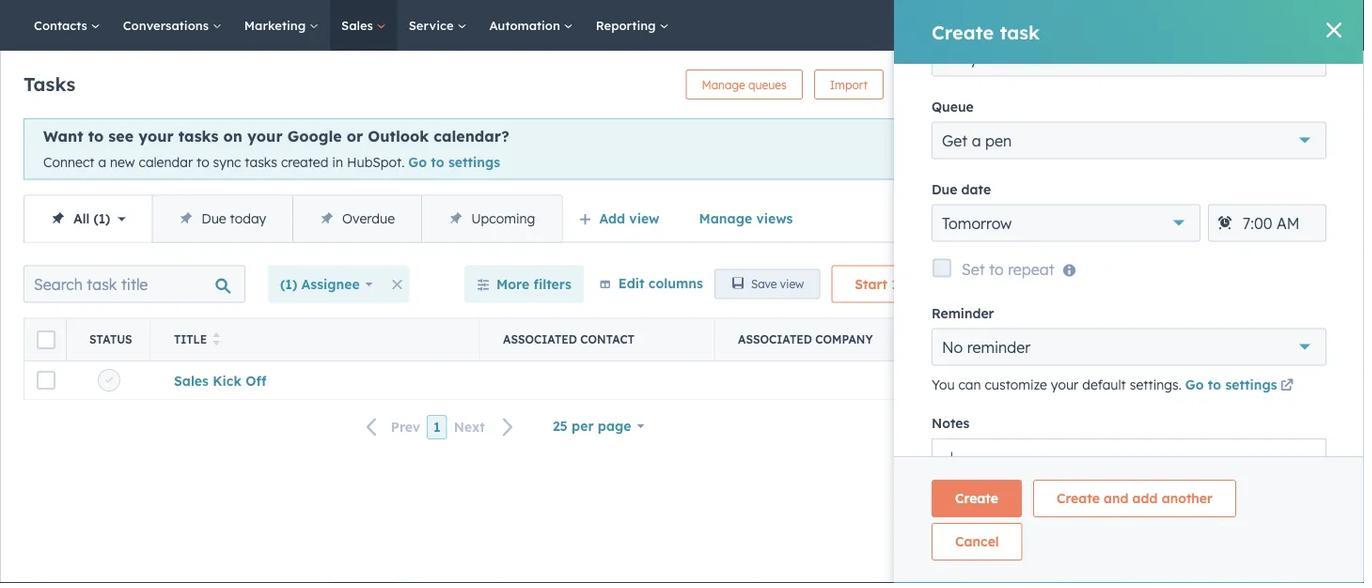 Task type: vqa. For each thing, say whether or not it's contained in the screenshot.
first Press to sort. icon from right
no



Task type: locate. For each thing, give the bounding box(es) containing it.
0 vertical spatial in
[[332, 154, 343, 171]]

25 per page
[[553, 418, 631, 434]]

1 horizontal spatial view
[[780, 277, 804, 292]]

more
[[496, 276, 529, 292]]

0 vertical spatial on
[[223, 127, 243, 146]]

settings
[[448, 154, 500, 171], [1226, 376, 1277, 393]]

associated company column header
[[715, 319, 951, 361]]

1 horizontal spatial tasks
[[245, 154, 277, 171]]

prev
[[391, 419, 420, 436]]

pagination navigation
[[355, 415, 525, 440]]

1 vertical spatial can
[[1093, 421, 1116, 438]]

tasks
[[178, 127, 219, 146], [245, 154, 277, 171]]

has
[[1134, 112, 1161, 131]]

pen
[[985, 131, 1012, 150]]

(1) assignee button
[[268, 266, 385, 303]]

to inside go to settings link
[[1208, 376, 1221, 393]]

of
[[1193, 421, 1206, 438], [1061, 444, 1074, 460]]

place.
[[1183, 466, 1220, 483]]

create inside create button
[[955, 491, 998, 507]]

- down 'no reminder'
[[978, 372, 983, 389]]

0 horizontal spatial settings
[[448, 154, 500, 171]]

task up anderson
[[1000, 20, 1040, 44]]

0 horizontal spatial on
[[223, 127, 243, 146]]

automation
[[489, 17, 564, 33]]

1 horizontal spatial link opens in a new window image
[[1281, 380, 1294, 393]]

view right add
[[629, 210, 660, 227]]

1 vertical spatial tasks
[[245, 154, 277, 171]]

and down "top" on the bottom
[[1170, 444, 1194, 460]]

on left "top" on the bottom
[[1149, 421, 1165, 438]]

go inside want to see your tasks on your google or outlook calendar? connect a new calendar to sync tasks created in hubspot. go to settings
[[408, 154, 427, 171]]

0 horizontal spatial and
[[1104, 491, 1129, 507]]

2 vertical spatial 1
[[434, 419, 441, 436]]

date
[[961, 181, 991, 197]]

on up sync
[[223, 127, 243, 146]]

due left the today
[[201, 210, 226, 227]]

1 vertical spatial manage
[[699, 210, 752, 227]]

notes
[[932, 415, 970, 432]]

create task up queue
[[911, 78, 972, 92]]

can right you
[[1093, 421, 1116, 438]]

1 horizontal spatial sales
[[341, 17, 377, 33]]

--
[[973, 372, 983, 389]]

create task link
[[895, 70, 988, 100]]

link opens in a new window image
[[1281, 375, 1294, 398], [1241, 503, 1254, 517]]

0 vertical spatial prospecting
[[1099, 131, 1189, 149]]

manage
[[1198, 444, 1250, 460]]

press to sort. image
[[213, 332, 220, 346]]

1 horizontal spatial can
[[1093, 421, 1116, 438]]

0 horizontal spatial tasks
[[178, 127, 219, 146]]

a left new
[[98, 154, 106, 171]]

1 vertical spatial view
[[780, 277, 804, 292]]

2 vertical spatial go
[[1119, 500, 1137, 517]]

you
[[932, 376, 955, 393]]

create up cancel
[[955, 491, 998, 507]]

status
[[89, 332, 132, 347]]

in right the 'created'
[[332, 154, 343, 171]]

import
[[830, 78, 868, 92]]

0 vertical spatial manage
[[702, 78, 745, 92]]

you
[[1067, 421, 1089, 438]]

associated contact column header
[[480, 319, 715, 361]]

1 vertical spatial in
[[1339, 444, 1350, 460]]

sales left service
[[341, 17, 377, 33]]

conversations
[[123, 17, 212, 33]]

now you can stay on top of your daily work, keep track of your schedule, and manage your leads all in one place.
[[1026, 421, 1350, 483]]

go to settings link down calendar? on the left top
[[408, 154, 500, 171]]

1 associated from the left
[[503, 332, 577, 347]]

to
[[88, 127, 104, 146], [197, 154, 209, 171], [431, 154, 444, 171], [989, 260, 1004, 279], [1208, 376, 1221, 393], [1141, 500, 1155, 517]]

of down you
[[1061, 444, 1074, 460]]

work,
[[1275, 421, 1308, 438]]

1 right all at the top left
[[98, 210, 105, 227]]

0 vertical spatial sales
[[341, 17, 377, 33]]

(1) assignee
[[280, 276, 360, 292]]

get
[[942, 131, 968, 150]]

queues
[[749, 78, 787, 92]]

0 horizontal spatial sales
[[174, 372, 209, 389]]

manage
[[702, 78, 745, 92], [699, 210, 752, 227]]

by
[[1277, 112, 1295, 131]]

service link
[[397, 0, 478, 51]]

prospecting
[[1099, 131, 1189, 149], [1159, 500, 1237, 517]]

your up manage
[[1210, 421, 1237, 438]]

1 vertical spatial prospecting
[[1159, 500, 1237, 517]]

2 horizontal spatial 1
[[891, 276, 898, 292]]

navigation containing all
[[24, 195, 563, 243]]

2 horizontal spatial go
[[1185, 376, 1204, 393]]

0 horizontal spatial due
[[201, 210, 226, 227]]

0 horizontal spatial view
[[629, 210, 660, 227]]

0 vertical spatial 1
[[98, 210, 105, 227]]

0 horizontal spatial a
[[98, 154, 106, 171]]

last contacted
[[973, 332, 1075, 347]]

on
[[223, 127, 243, 146], [1149, 421, 1165, 438]]

tasks right sync
[[245, 154, 277, 171]]

view right the save
[[780, 277, 804, 292]]

associated down the save view
[[738, 332, 812, 347]]

press to sort. element
[[213, 332, 220, 347]]

1 vertical spatial create task
[[911, 78, 972, 92]]

1 horizontal spatial go to settings link
[[1185, 375, 1297, 398]]

a
[[972, 131, 981, 150], [98, 154, 106, 171]]

manage inside "link"
[[699, 210, 752, 227]]

stay
[[1119, 421, 1146, 438]]

1 vertical spatial due
[[201, 210, 226, 227]]

your left the default
[[1051, 376, 1079, 393]]

search image
[[1325, 19, 1338, 32]]

2 associated from the left
[[738, 332, 812, 347]]

1 vertical spatial task
[[950, 78, 972, 92]]

due today
[[201, 210, 266, 227]]

0 horizontal spatial associated
[[503, 332, 577, 347]]

associated inside column header
[[503, 332, 577, 347]]

view for save view
[[780, 277, 804, 292]]

0 horizontal spatial task
[[902, 276, 930, 292]]

1 vertical spatial on
[[1149, 421, 1165, 438]]

tasks up sync
[[178, 127, 219, 146]]

1 vertical spatial go to settings link
[[1185, 375, 1297, 398]]

create inside create task link
[[911, 78, 946, 92]]

in right all
[[1339, 444, 1350, 460]]

calendar?
[[434, 127, 509, 146]]

and inside button
[[1104, 491, 1129, 507]]

assignee
[[301, 276, 360, 292]]

1 vertical spatial 1
[[891, 276, 898, 292]]

settings inside want to see your tasks on your google or outlook calendar? connect a new calendar to sync tasks created in hubspot. go to settings
[[448, 154, 500, 171]]

see
[[108, 127, 134, 146]]

hubspot.
[[347, 154, 405, 171]]

in inside now you can stay on top of your daily work, keep track of your schedule, and manage your leads all in one place.
[[1339, 444, 1350, 460]]

calendar
[[139, 154, 193, 171]]

1 horizontal spatial in
[[1339, 444, 1350, 460]]

schedule,
[[1109, 444, 1167, 460]]

0 vertical spatial create task
[[932, 20, 1040, 44]]

task up queue
[[950, 78, 972, 92]]

a right close image
[[972, 131, 981, 150]]

0 vertical spatial task
[[1000, 20, 1040, 44]]

1 horizontal spatial associated
[[738, 332, 812, 347]]

navigation
[[24, 195, 563, 243]]

save view
[[751, 277, 804, 292]]

create task up the ruby anderson
[[932, 20, 1040, 44]]

column header
[[24, 319, 67, 361]]

0 vertical spatial tasks
[[178, 127, 219, 146]]

want to see your tasks on your google or outlook calendar? connect a new calendar to sync tasks created in hubspot. go to settings
[[43, 127, 509, 171]]

and left add
[[1104, 491, 1129, 507]]

1 horizontal spatial on
[[1149, 421, 1165, 438]]

0 vertical spatial go
[[408, 154, 427, 171]]

this
[[1052, 112, 1083, 131]]

link opens in a new window image right another
[[1241, 503, 1254, 517]]

1 vertical spatial sales
[[174, 372, 209, 389]]

-
[[973, 372, 978, 389], [978, 372, 983, 389]]

manage left views
[[699, 210, 752, 227]]

1 horizontal spatial and
[[1170, 444, 1194, 460]]

due left "date"
[[932, 181, 958, 197]]

0 horizontal spatial can
[[959, 376, 981, 393]]

associated down more filters
[[503, 332, 577, 347]]

task
[[1000, 20, 1040, 44], [950, 78, 972, 92], [902, 276, 930, 292]]

due date
[[932, 181, 991, 197]]

link opens in a new window image right another
[[1241, 499, 1254, 521]]

link opens in a new window image up work,
[[1281, 380, 1294, 393]]

1 right prev
[[434, 419, 441, 436]]

1 horizontal spatial due
[[932, 181, 958, 197]]

1 vertical spatial and
[[1104, 491, 1129, 507]]

get a pen
[[942, 131, 1012, 150]]

your up calendar
[[138, 127, 174, 146]]

0 horizontal spatial link opens in a new window image
[[1241, 499, 1254, 521]]

reporting link
[[585, 0, 680, 51]]

create up queue
[[911, 78, 946, 92]]

0 vertical spatial due
[[932, 181, 958, 197]]

marketing link
[[233, 0, 330, 51]]

keep
[[1311, 421, 1341, 438]]

import link
[[814, 70, 884, 100]]

manage views
[[699, 210, 793, 227]]

due for due today
[[201, 210, 226, 227]]

sales for sales kick off
[[174, 372, 209, 389]]

0 vertical spatial settings
[[448, 154, 500, 171]]

1 horizontal spatial of
[[1193, 421, 1206, 438]]

upcoming link
[[421, 196, 562, 242]]

1 right start
[[891, 276, 898, 292]]

1 vertical spatial settings
[[1226, 376, 1277, 393]]

manage for manage queues
[[702, 78, 745, 92]]

new
[[110, 154, 135, 171]]

and inside now you can stay on top of your daily work, keep track of your schedule, and manage your leads all in one place.
[[1170, 444, 1194, 460]]

ruby anderson
[[942, 48, 1049, 67]]

no
[[942, 338, 963, 357]]

0 vertical spatial a
[[972, 131, 981, 150]]

manage left the queues
[[702, 78, 745, 92]]

2 vertical spatial task
[[902, 276, 930, 292]]

0 horizontal spatial in
[[332, 154, 343, 171]]

1 horizontal spatial go
[[1119, 500, 1137, 517]]

title
[[174, 332, 207, 347]]

0 vertical spatial and
[[1170, 444, 1194, 460]]

view inside popup button
[[629, 210, 660, 227]]

settings.
[[1130, 376, 1182, 393]]

0 vertical spatial link opens in a new window image
[[1281, 375, 1294, 398]]

0 horizontal spatial 1
[[98, 210, 105, 227]]

1 vertical spatial a
[[98, 154, 106, 171]]

on inside want to see your tasks on your google or outlook calendar? connect a new calendar to sync tasks created in hubspot. go to settings
[[223, 127, 243, 146]]

task inside banner
[[950, 78, 972, 92]]

settings up daily
[[1226, 376, 1277, 393]]

due today link
[[152, 196, 293, 242]]

0 vertical spatial of
[[1193, 421, 1206, 438]]

0 horizontal spatial go
[[408, 154, 427, 171]]

your up the 'created'
[[247, 127, 283, 146]]

can right "you"
[[959, 376, 981, 393]]

0 vertical spatial view
[[629, 210, 660, 227]]

1 horizontal spatial link opens in a new window image
[[1281, 375, 1294, 398]]

0 vertical spatial link opens in a new window image
[[1281, 380, 1294, 393]]

queue
[[932, 98, 974, 115]]

link opens in a new window image up work,
[[1281, 375, 1294, 398]]

add
[[1133, 491, 1158, 507]]

task status: not completed image
[[105, 377, 113, 385]]

1 horizontal spatial 1
[[434, 419, 441, 436]]

task right start
[[902, 276, 930, 292]]

associated inside "column header"
[[738, 332, 812, 347]]

settings down calendar? on the left top
[[448, 154, 500, 171]]

create down track
[[1057, 491, 1100, 507]]

0 horizontal spatial link opens in a new window image
[[1241, 503, 1254, 517]]

link opens in a new window image inside go to settings link
[[1281, 380, 1294, 393]]

of right "top" on the bottom
[[1193, 421, 1206, 438]]

0 horizontal spatial of
[[1061, 444, 1074, 460]]

sales link
[[330, 0, 397, 51]]

create
[[932, 20, 994, 44], [911, 78, 946, 92], [955, 491, 998, 507], [1057, 491, 1100, 507]]

view inside button
[[780, 277, 804, 292]]

- right "you"
[[973, 372, 978, 389]]

status column header
[[67, 319, 151, 361]]

create inside "create and add another" button
[[1057, 491, 1100, 507]]

1 horizontal spatial task
[[950, 78, 972, 92]]

1 vertical spatial go
[[1185, 376, 1204, 393]]

link opens in a new window image
[[1281, 380, 1294, 393], [1241, 499, 1254, 521]]

go to settings link up daily
[[1185, 375, 1297, 398]]

manage for manage views
[[699, 210, 752, 227]]

go to settings link inside want to see your tasks on your google or outlook calendar? alert
[[408, 154, 500, 171]]

and
[[1170, 444, 1194, 460], [1104, 491, 1129, 507]]

close image
[[1327, 23, 1342, 38]]

1 vertical spatial link opens in a new window image
[[1241, 499, 1254, 521]]

0 horizontal spatial go to settings link
[[408, 154, 500, 171]]

or
[[347, 127, 363, 146]]

1 horizontal spatial a
[[972, 131, 981, 150]]

1 vertical spatial link opens in a new window image
[[1241, 503, 1254, 517]]

sales left kick
[[174, 372, 209, 389]]

1 horizontal spatial settings
[[1226, 376, 1277, 393]]

0 vertical spatial go to settings link
[[408, 154, 500, 171]]

add view button
[[566, 200, 676, 237]]

you can customize your default settings.
[[932, 376, 1185, 393]]

manage inside "link"
[[702, 78, 745, 92]]

to inside go to prospecting link
[[1141, 500, 1155, 517]]



Task type: describe. For each thing, give the bounding box(es) containing it.
save
[[751, 277, 777, 292]]

start 1 task button
[[831, 266, 973, 303]]

repeat
[[1008, 260, 1055, 279]]

created
[[281, 154, 329, 171]]

off
[[246, 372, 266, 389]]

prev button
[[355, 416, 427, 440]]

cancel button
[[932, 524, 1023, 561]]

panel
[[1087, 112, 1129, 131]]

view for add view
[[629, 210, 660, 227]]

Search HubSpot search field
[[1100, 9, 1330, 41]]

ruby anderson button
[[932, 39, 1327, 76]]

0 vertical spatial can
[[959, 376, 981, 393]]

one
[[1156, 466, 1179, 483]]

create task inside tasks banner
[[911, 78, 972, 92]]

contacted
[[1005, 332, 1075, 347]]

1 vertical spatial of
[[1061, 444, 1074, 460]]

reminder
[[932, 305, 994, 321]]

link opens in a new window image inside go to prospecting link
[[1241, 503, 1254, 517]]

upcoming
[[471, 210, 535, 227]]

1 - from the left
[[973, 372, 978, 389]]

all
[[1321, 444, 1335, 460]]

another
[[1162, 491, 1213, 507]]

today
[[230, 210, 266, 227]]

associated for associated company
[[738, 332, 812, 347]]

overdue link
[[293, 196, 421, 242]]

add view
[[599, 210, 660, 227]]

in inside want to see your tasks on your google or outlook calendar? connect a new calendar to sync tasks created in hubspot. go to settings
[[332, 154, 343, 171]]

all ( 1 )
[[73, 210, 110, 227]]

your down daily
[[1253, 444, 1281, 460]]

create up ruby
[[932, 20, 994, 44]]

contact
[[580, 332, 635, 347]]

go for go to prospecting
[[1119, 500, 1137, 517]]

create and add another button
[[1033, 480, 1236, 518]]

search button
[[1315, 9, 1347, 41]]

ruby
[[942, 48, 978, 67]]

a inside popup button
[[972, 131, 981, 150]]

want
[[43, 127, 83, 146]]

next button
[[447, 416, 525, 440]]

25
[[553, 418, 568, 434]]

all
[[73, 210, 90, 227]]

no reminder button
[[932, 328, 1327, 366]]

contacts
[[34, 17, 91, 33]]

sales kick off button
[[174, 372, 266, 389]]

connect
[[43, 154, 95, 171]]

due for due date
[[932, 181, 958, 197]]

set
[[962, 260, 985, 279]]

automation link
[[478, 0, 585, 51]]

settings inside go to settings link
[[1226, 376, 1277, 393]]

go to prospecting
[[1119, 500, 1237, 517]]

2 horizontal spatial task
[[1000, 20, 1040, 44]]

leads
[[1285, 444, 1318, 460]]

manage queues link
[[686, 70, 803, 100]]

task inside button
[[902, 276, 930, 292]]

outlook
[[368, 127, 429, 146]]

to for want to see your tasks on your google or outlook calendar? connect a new calendar to sync tasks created in hubspot. go to settings
[[88, 127, 104, 146]]

Search task title search field
[[24, 266, 245, 303]]

no reminder
[[942, 338, 1031, 357]]

edit
[[618, 275, 645, 291]]

your down you
[[1078, 444, 1105, 460]]

tasks
[[24, 72, 75, 95]]

views
[[756, 210, 793, 227]]

overdue
[[342, 210, 395, 227]]

1 inside pagination "navigation"
[[434, 419, 441, 436]]

the
[[1300, 112, 1324, 131]]

to for set to repeat
[[989, 260, 1004, 279]]

a inside want to see your tasks on your google or outlook calendar? connect a new calendar to sync tasks created in hubspot. go to settings
[[98, 154, 106, 171]]

anderson
[[982, 48, 1049, 67]]

2 - from the left
[[978, 372, 983, 389]]

default
[[1082, 376, 1126, 393]]

associated for associated contact
[[503, 332, 577, 347]]

HH:MM text field
[[1208, 204, 1327, 242]]

reporting
[[596, 17, 660, 33]]

manage queues
[[702, 78, 787, 92]]

customize
[[985, 376, 1047, 393]]

conversations link
[[112, 0, 233, 51]]

can inside now you can stay on top of your daily work, keep track of your schedule, and manage your leads all in one place.
[[1093, 421, 1116, 438]]

last
[[973, 332, 1002, 347]]

on inside now you can stay on top of your daily work, keep track of your schedule, and manage your leads all in one place.
[[1149, 421, 1165, 438]]

per
[[572, 418, 594, 434]]

this panel has been replaced by the prospecting workspace
[[1052, 112, 1324, 149]]

go to settings link for you can customize your default settings.
[[1185, 375, 1297, 398]]

want to see your tasks on your google or outlook calendar? alert
[[24, 118, 988, 180]]

now
[[1035, 421, 1063, 438]]

marketing
[[244, 17, 309, 33]]

tasks banner
[[24, 64, 988, 100]]

(1)
[[280, 276, 297, 292]]

reminder
[[967, 338, 1031, 357]]

sales for sales
[[341, 17, 377, 33]]

columns
[[649, 275, 703, 291]]

close image
[[953, 142, 965, 153]]

daily
[[1241, 421, 1271, 438]]

(
[[93, 210, 98, 227]]

manage views link
[[687, 200, 805, 237]]

go to prospecting link
[[1119, 499, 1257, 521]]

company
[[815, 332, 873, 347]]

workspace
[[1193, 131, 1277, 149]]

go to settings link for connect a new calendar to sync tasks created in hubspot.
[[408, 154, 500, 171]]

replaced
[[1207, 112, 1272, 131]]

due date element
[[1208, 204, 1327, 242]]

prospecting inside "this panel has been replaced by the prospecting workspace"
[[1099, 131, 1189, 149]]

edit columns button
[[599, 272, 703, 296]]

to for go to prospecting
[[1141, 500, 1155, 517]]

tomorrow
[[942, 214, 1012, 233]]

get a pen button
[[932, 122, 1327, 159]]

start 1 task
[[855, 276, 930, 292]]

go for go to settings
[[1185, 376, 1204, 393]]

25 per page button
[[541, 408, 657, 445]]

filters
[[533, 276, 571, 292]]

create button
[[932, 480, 1022, 518]]

save view button
[[714, 269, 820, 300]]

create and add another
[[1057, 491, 1213, 507]]

)
[[105, 210, 110, 227]]

track
[[1026, 444, 1058, 460]]

kick
[[213, 372, 242, 389]]

set to repeat
[[962, 260, 1055, 279]]

top
[[1169, 421, 1190, 438]]

to for go to settings
[[1208, 376, 1221, 393]]



